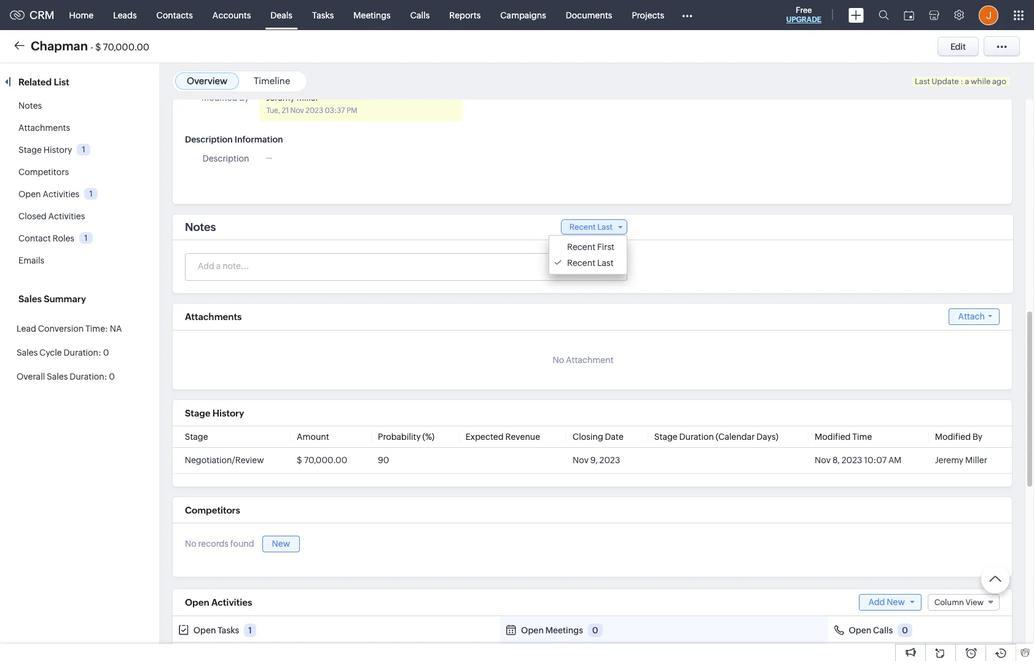 Task type: describe. For each thing, give the bounding box(es) containing it.
$ 70,000.00
[[297, 455, 347, 465]]

1 vertical spatial $
[[297, 455, 302, 465]]

column view
[[935, 598, 984, 607]]

open activities link
[[18, 189, 79, 199]]

attach
[[959, 312, 985, 321]]

jeremy for jeremy miller
[[935, 455, 964, 465]]

na
[[110, 324, 122, 334]]

recent for notes
[[570, 222, 596, 232]]

2 horizontal spatial modified
[[935, 432, 971, 442]]

view
[[966, 598, 984, 607]]

closed
[[18, 211, 47, 221]]

pm
[[347, 106, 357, 115]]

documents link
[[556, 0, 622, 30]]

0 horizontal spatial attachments
[[18, 123, 70, 133]]

1 vertical spatial last
[[598, 222, 613, 232]]

2023 for nov 9, 2023
[[600, 455, 620, 465]]

time
[[853, 432, 872, 442]]

create menu image
[[849, 8, 864, 22]]

projects link
[[622, 0, 674, 30]]

date
[[605, 432, 624, 442]]

upgrade
[[787, 15, 822, 24]]

0 horizontal spatial competitors
[[18, 167, 69, 177]]

contact roles link
[[18, 234, 74, 243]]

summary
[[44, 294, 86, 304]]

calls link
[[401, 0, 440, 30]]

free
[[796, 6, 812, 15]]

time:
[[85, 324, 108, 334]]

sales summary
[[18, 294, 86, 304]]

0 vertical spatial modified by
[[202, 93, 249, 103]]

deals
[[271, 10, 293, 20]]

information
[[235, 135, 283, 144]]

attachments link
[[18, 123, 70, 133]]

column
[[935, 598, 964, 607]]

2 vertical spatial recent
[[567, 258, 596, 268]]

stage history link
[[18, 145, 72, 155]]

ago
[[993, 77, 1007, 86]]

1 horizontal spatial tasks
[[312, 10, 334, 20]]

reports link
[[440, 0, 491, 30]]

activities for closed activities link at the left top of page
[[48, 211, 85, 221]]

contact
[[18, 234, 51, 243]]

closing date
[[573, 432, 624, 442]]

0 down na
[[109, 372, 115, 382]]

Column View field
[[928, 594, 1000, 611]]

negotiation/review
[[185, 455, 264, 465]]

emails link
[[18, 256, 44, 266]]

1 horizontal spatial attachments
[[185, 312, 242, 322]]

profile image
[[979, 5, 999, 25]]

documents
[[566, 10, 612, 20]]

1 vertical spatial history
[[213, 408, 244, 418]]

leads
[[113, 10, 137, 20]]

campaigns link
[[491, 0, 556, 30]]

am
[[889, 455, 902, 465]]

crm
[[30, 9, 54, 22]]

2 vertical spatial last
[[597, 258, 614, 268]]

tue,
[[266, 106, 280, 115]]

nov inside jeremy miller tue, 21 nov 2023 03:37 pm
[[290, 106, 304, 115]]

related
[[18, 77, 52, 87]]

probability (%)
[[378, 432, 435, 442]]

notes link
[[18, 101, 42, 111]]

jeremy miller tue, 21 nov 2023 03:37 pm
[[266, 93, 357, 115]]

timeline
[[254, 76, 290, 86]]

related list
[[18, 77, 71, 87]]

sales cycle duration: 0
[[17, 348, 109, 358]]

21
[[282, 106, 289, 115]]

chapman
[[31, 38, 88, 53]]

crm link
[[10, 9, 54, 22]]

reports
[[449, 10, 481, 20]]

open tasks
[[193, 626, 239, 635]]

overview
[[187, 76, 228, 86]]

description for description information
[[185, 135, 233, 144]]

tasks link
[[302, 0, 344, 30]]

contacts link
[[147, 0, 203, 30]]

no for no records found
[[185, 539, 197, 549]]

2 vertical spatial activities
[[211, 597, 252, 608]]

days)
[[757, 432, 779, 442]]

lead
[[17, 324, 36, 334]]

8,
[[833, 455, 840, 465]]

expected revenue
[[466, 432, 540, 442]]

0 horizontal spatial stage history
[[18, 145, 72, 155]]

1 for open activities
[[89, 189, 93, 198]]

duration: for sales cycle duration:
[[64, 348, 101, 358]]

contacts
[[156, 10, 193, 20]]

no attachment
[[553, 355, 614, 365]]

1 horizontal spatial stage history
[[185, 408, 244, 418]]

edit
[[951, 41, 966, 51]]

0 horizontal spatial modified
[[202, 93, 237, 103]]

accounts
[[213, 10, 251, 20]]

add new
[[869, 597, 905, 607]]

create menu element
[[841, 0, 872, 30]]

(%)
[[423, 432, 435, 442]]

nov 8, 2023 10:07 am
[[815, 455, 902, 465]]

nov for nov 8, 2023 10:07 am
[[815, 455, 831, 465]]

update
[[932, 77, 959, 86]]

1 right the open tasks
[[248, 626, 252, 635]]

overall
[[17, 372, 45, 382]]

competitors link
[[18, 167, 69, 177]]

1 horizontal spatial notes
[[185, 221, 216, 234]]

profile element
[[972, 0, 1006, 30]]

10:07
[[864, 455, 887, 465]]

nov for nov 9, 2023
[[573, 455, 589, 465]]

0 vertical spatial last
[[915, 77, 930, 86]]

1 vertical spatial competitors
[[185, 505, 240, 515]]

1 for stage history
[[82, 145, 85, 154]]

jeremy for jeremy miller tue, 21 nov 2023 03:37 pm
[[266, 93, 295, 103]]

70,000.00 inside chapman - $ 70,000.00
[[103, 41, 149, 52]]

0 down add new
[[902, 626, 908, 635]]

0 vertical spatial notes
[[18, 101, 42, 111]]

projects
[[632, 10, 664, 20]]

nov 9, 2023
[[573, 455, 620, 465]]

add
[[869, 597, 885, 607]]

stage duration (calendar days)
[[654, 432, 779, 442]]

cycle
[[39, 348, 62, 358]]

found
[[230, 539, 254, 549]]

recent for recent last
[[567, 242, 596, 252]]

activities for open activities link
[[43, 189, 79, 199]]

accounts link
[[203, 0, 261, 30]]

03:37
[[325, 106, 345, 115]]

attach link
[[949, 309, 1000, 325]]

last update : a while ago
[[915, 77, 1007, 86]]



Task type: vqa. For each thing, say whether or not it's contained in the screenshot.
Attachments to the right
yes



Task type: locate. For each thing, give the bounding box(es) containing it.
0 vertical spatial jeremy
[[266, 93, 295, 103]]

expected
[[466, 432, 504, 442]]

1 horizontal spatial miller
[[966, 455, 988, 465]]

modified down overview link
[[202, 93, 237, 103]]

1 vertical spatial calls
[[873, 626, 893, 635]]

0 horizontal spatial open activities
[[18, 189, 79, 199]]

roles
[[53, 234, 74, 243]]

1 horizontal spatial $
[[297, 455, 302, 465]]

1 horizontal spatial competitors
[[185, 505, 240, 515]]

a
[[965, 77, 969, 86]]

$ right -
[[95, 41, 101, 52]]

last up first
[[598, 222, 613, 232]]

activities
[[43, 189, 79, 199], [48, 211, 85, 221], [211, 597, 252, 608]]

0 down time:
[[103, 348, 109, 358]]

open calls
[[849, 626, 893, 635]]

1 vertical spatial notes
[[185, 221, 216, 234]]

recent down the recent first
[[567, 258, 596, 268]]

1 vertical spatial activities
[[48, 211, 85, 221]]

2 vertical spatial sales
[[47, 372, 68, 382]]

0 horizontal spatial 2023
[[306, 106, 323, 115]]

edit button
[[938, 37, 979, 56]]

0 horizontal spatial nov
[[290, 106, 304, 115]]

recent first
[[567, 242, 615, 252]]

free upgrade
[[787, 6, 822, 24]]

jeremy up '21' at the left top
[[266, 93, 295, 103]]

contact roles
[[18, 234, 74, 243]]

competitors down stage history link
[[18, 167, 69, 177]]

0 horizontal spatial new
[[272, 539, 290, 549]]

attachment
[[566, 355, 614, 365]]

description down description information
[[203, 154, 249, 163]]

closing
[[573, 432, 603, 442]]

description for description
[[203, 154, 249, 163]]

2023 inside jeremy miller tue, 21 nov 2023 03:37 pm
[[306, 106, 323, 115]]

sales left cycle
[[17, 348, 38, 358]]

chapman - $ 70,000.00
[[31, 38, 149, 53]]

1 horizontal spatial by
[[973, 432, 983, 442]]

competitors up records
[[185, 505, 240, 515]]

sales down sales cycle duration: 0
[[47, 372, 68, 382]]

0 vertical spatial meetings
[[354, 10, 391, 20]]

1 vertical spatial recent
[[567, 242, 596, 252]]

1 horizontal spatial meetings
[[546, 626, 583, 635]]

2023 right "9,"
[[600, 455, 620, 465]]

modified by up jeremy miller
[[935, 432, 983, 442]]

sales for sales cycle duration: 0
[[17, 348, 38, 358]]

1 vertical spatial attachments
[[185, 312, 242, 322]]

1 vertical spatial modified by
[[935, 432, 983, 442]]

duration: for overall sales duration:
[[70, 372, 107, 382]]

meetings link
[[344, 0, 401, 30]]

$ inside chapman - $ 70,000.00
[[95, 41, 101, 52]]

0 horizontal spatial modified by
[[202, 93, 249, 103]]

0 vertical spatial history
[[43, 145, 72, 155]]

1 right stage history link
[[82, 145, 85, 154]]

timeline link
[[254, 76, 290, 86]]

0 vertical spatial description
[[185, 135, 233, 144]]

1 vertical spatial tasks
[[218, 626, 239, 635]]

list
[[54, 77, 69, 87]]

jeremy right am
[[935, 455, 964, 465]]

competitors
[[18, 167, 69, 177], [185, 505, 240, 515]]

history
[[43, 145, 72, 155], [213, 408, 244, 418]]

new right the add on the right of page
[[887, 597, 905, 607]]

recent left first
[[567, 242, 596, 252]]

0 vertical spatial competitors
[[18, 167, 69, 177]]

new inside new link
[[272, 539, 290, 549]]

no
[[553, 355, 564, 365], [185, 539, 197, 549]]

1 horizontal spatial 2023
[[600, 455, 620, 465]]

no left records
[[185, 539, 197, 549]]

Add a note... field
[[186, 260, 626, 272]]

home link
[[59, 0, 103, 30]]

1 horizontal spatial history
[[213, 408, 244, 418]]

search element
[[872, 0, 897, 30]]

open activities
[[18, 189, 79, 199], [185, 597, 252, 608]]

nov
[[290, 106, 304, 115], [573, 455, 589, 465], [815, 455, 831, 465]]

attachments
[[18, 123, 70, 133], [185, 312, 242, 322]]

recent last up the recent first
[[570, 222, 613, 232]]

conversion
[[38, 324, 84, 334]]

0 vertical spatial recent last
[[570, 222, 613, 232]]

2 horizontal spatial 2023
[[842, 455, 863, 465]]

calendar image
[[904, 10, 915, 20]]

sales for sales summary
[[18, 294, 42, 304]]

calls down add new
[[873, 626, 893, 635]]

2023 for nov 8, 2023 10:07 am
[[842, 455, 863, 465]]

emails
[[18, 256, 44, 266]]

activities up closed activities
[[43, 189, 79, 199]]

open activities up closed activities
[[18, 189, 79, 199]]

description left information
[[185, 135, 233, 144]]

1 vertical spatial by
[[973, 432, 983, 442]]

0 horizontal spatial meetings
[[354, 10, 391, 20]]

0
[[103, 348, 109, 358], [109, 372, 115, 382], [592, 626, 598, 635], [902, 626, 908, 635]]

last left update
[[915, 77, 930, 86]]

description information
[[185, 135, 283, 144]]

modified up jeremy miller
[[935, 432, 971, 442]]

stage history down attachments link
[[18, 145, 72, 155]]

70,000.00
[[103, 41, 149, 52], [304, 455, 347, 465]]

-
[[91, 41, 93, 52]]

0 vertical spatial stage history
[[18, 145, 72, 155]]

1 horizontal spatial nov
[[573, 455, 589, 465]]

meetings
[[354, 10, 391, 20], [546, 626, 583, 635]]

1 vertical spatial recent last
[[567, 258, 614, 268]]

0 right open meetings
[[592, 626, 598, 635]]

0 horizontal spatial miller
[[297, 93, 319, 103]]

amount
[[297, 432, 329, 442]]

0 vertical spatial by
[[239, 93, 249, 103]]

0 horizontal spatial tasks
[[218, 626, 239, 635]]

probability
[[378, 432, 421, 442]]

2023 left "03:37"
[[306, 106, 323, 115]]

jeremy miller
[[935, 455, 988, 465]]

1 horizontal spatial modified by
[[935, 432, 983, 442]]

1 for contact roles
[[84, 233, 88, 243]]

sales
[[18, 294, 42, 304], [17, 348, 38, 358], [47, 372, 68, 382]]

calls inside 'link'
[[410, 10, 430, 20]]

history up negotiation/review
[[213, 408, 244, 418]]

1 horizontal spatial modified
[[815, 432, 851, 442]]

recent up the recent first
[[570, 222, 596, 232]]

1 vertical spatial description
[[203, 154, 249, 163]]

1 horizontal spatial no
[[553, 355, 564, 365]]

0 vertical spatial sales
[[18, 294, 42, 304]]

nov left 8,
[[815, 455, 831, 465]]

0 horizontal spatial jeremy
[[266, 93, 295, 103]]

0 vertical spatial tasks
[[312, 10, 334, 20]]

recent last
[[570, 222, 613, 232], [567, 258, 614, 268]]

0 horizontal spatial no
[[185, 539, 197, 549]]

1 vertical spatial no
[[185, 539, 197, 549]]

overall sales duration: 0
[[17, 372, 115, 382]]

1 vertical spatial sales
[[17, 348, 38, 358]]

duration: down sales cycle duration: 0
[[70, 372, 107, 382]]

no left attachment
[[553, 355, 564, 365]]

activities up roles
[[48, 211, 85, 221]]

overview link
[[187, 76, 228, 86]]

miller for jeremy miller
[[966, 455, 988, 465]]

0 vertical spatial calls
[[410, 10, 430, 20]]

0 vertical spatial duration:
[[64, 348, 101, 358]]

sales up lead
[[18, 294, 42, 304]]

0 horizontal spatial 70,000.00
[[103, 41, 149, 52]]

open activities up the open tasks
[[185, 597, 252, 608]]

2 horizontal spatial nov
[[815, 455, 831, 465]]

miller for jeremy miller tue, 21 nov 2023 03:37 pm
[[297, 93, 319, 103]]

while
[[971, 77, 991, 86]]

recent last down the recent first
[[567, 258, 614, 268]]

new link
[[262, 536, 300, 552]]

$ down amount
[[297, 455, 302, 465]]

closed activities link
[[18, 211, 85, 221]]

0 horizontal spatial history
[[43, 145, 72, 155]]

open meetings
[[521, 626, 583, 635]]

1 horizontal spatial 70,000.00
[[304, 455, 347, 465]]

1 vertical spatial jeremy
[[935, 455, 964, 465]]

2023 right 8,
[[842, 455, 863, 465]]

:
[[961, 77, 964, 86]]

duration: down lead conversion time: na
[[64, 348, 101, 358]]

1 horizontal spatial new
[[887, 597, 905, 607]]

duration
[[679, 432, 714, 442]]

nov right '21' at the left top
[[290, 106, 304, 115]]

0 horizontal spatial $
[[95, 41, 101, 52]]

0 horizontal spatial calls
[[410, 10, 430, 20]]

0 vertical spatial miller
[[297, 93, 319, 103]]

1
[[82, 145, 85, 154], [89, 189, 93, 198], [84, 233, 88, 243], [248, 626, 252, 635]]

no for no attachment
[[553, 355, 564, 365]]

deals link
[[261, 0, 302, 30]]

0 vertical spatial open activities
[[18, 189, 79, 199]]

70,000.00 down amount
[[304, 455, 347, 465]]

modified time
[[815, 432, 872, 442]]

miller
[[297, 93, 319, 103], [966, 455, 988, 465]]

1 vertical spatial meetings
[[546, 626, 583, 635]]

recent
[[570, 222, 596, 232], [567, 242, 596, 252], [567, 258, 596, 268]]

0 vertical spatial new
[[272, 539, 290, 549]]

0 vertical spatial no
[[553, 355, 564, 365]]

0 horizontal spatial by
[[239, 93, 249, 103]]

1 right open activities link
[[89, 189, 93, 198]]

stage
[[18, 145, 42, 155], [185, 408, 210, 418], [185, 432, 208, 442], [654, 432, 678, 442]]

1 horizontal spatial open activities
[[185, 597, 252, 608]]

1 horizontal spatial calls
[[873, 626, 893, 635]]

first
[[597, 242, 615, 252]]

70,000.00 down leads
[[103, 41, 149, 52]]

0 vertical spatial 70,000.00
[[103, 41, 149, 52]]

by
[[239, 93, 249, 103], [973, 432, 983, 442]]

1 vertical spatial open activities
[[185, 597, 252, 608]]

1 vertical spatial stage history
[[185, 408, 244, 418]]

records
[[198, 539, 229, 549]]

search image
[[879, 10, 889, 20]]

0 vertical spatial recent
[[570, 222, 596, 232]]

0 vertical spatial attachments
[[18, 123, 70, 133]]

modified by
[[202, 93, 249, 103], [935, 432, 983, 442]]

1 vertical spatial miller
[[966, 455, 988, 465]]

last down first
[[597, 258, 614, 268]]

1 horizontal spatial jeremy
[[935, 455, 964, 465]]

activities up the open tasks
[[211, 597, 252, 608]]

leads link
[[103, 0, 147, 30]]

stage history up negotiation/review
[[185, 408, 244, 418]]

jeremy inside jeremy miller tue, 21 nov 2023 03:37 pm
[[266, 93, 295, 103]]

miller inside jeremy miller tue, 21 nov 2023 03:37 pm
[[297, 93, 319, 103]]

0 vertical spatial $
[[95, 41, 101, 52]]

stage history
[[18, 145, 72, 155], [185, 408, 244, 418]]

1 right roles
[[84, 233, 88, 243]]

1 vertical spatial duration:
[[70, 372, 107, 382]]

0 horizontal spatial notes
[[18, 101, 42, 111]]

new
[[272, 539, 290, 549], [887, 597, 905, 607]]

2023
[[306, 106, 323, 115], [600, 455, 620, 465], [842, 455, 863, 465]]

modified up 8,
[[815, 432, 851, 442]]

90
[[378, 455, 389, 465]]

Other Modules field
[[674, 5, 701, 25]]

0 vertical spatial activities
[[43, 189, 79, 199]]

calls left the reports link
[[410, 10, 430, 20]]

no records found
[[185, 539, 254, 549]]

nov left "9,"
[[573, 455, 589, 465]]

modified by down overview link
[[202, 93, 249, 103]]

revenue
[[506, 432, 540, 442]]

$
[[95, 41, 101, 52], [297, 455, 302, 465]]

new right found
[[272, 539, 290, 549]]

1 vertical spatial new
[[887, 597, 905, 607]]

1 vertical spatial 70,000.00
[[304, 455, 347, 465]]

history down attachments link
[[43, 145, 72, 155]]



